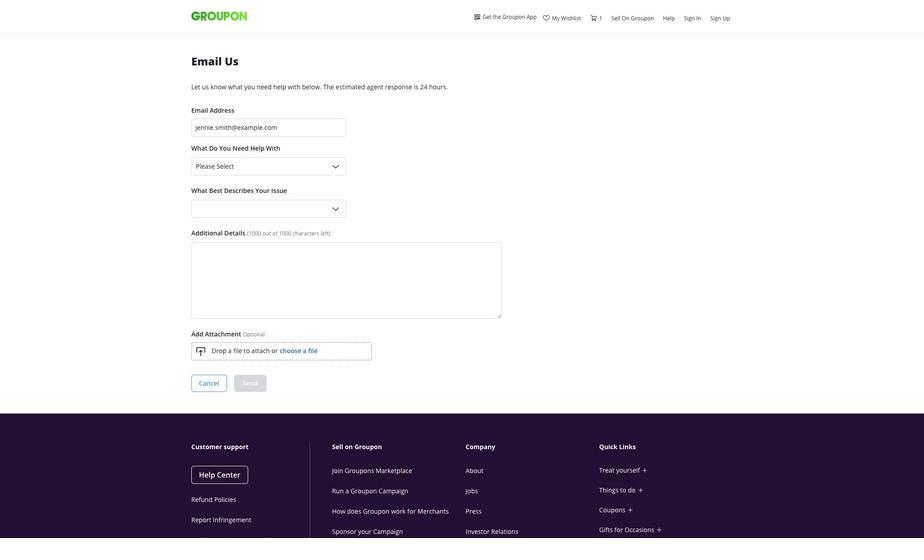 Task type: describe. For each thing, give the bounding box(es) containing it.
2 heading from the left
[[332, 443, 468, 452]]

3 heading from the left
[[466, 443, 601, 452]]

1 heading from the left
[[191, 443, 310, 452]]



Task type: vqa. For each thing, say whether or not it's contained in the screenshot.
Search Groupon search box
no



Task type: locate. For each thing, give the bounding box(es) containing it.
4 heading from the left
[[600, 443, 735, 452]]

heading
[[191, 443, 310, 452], [332, 443, 468, 452], [466, 443, 601, 452], [600, 443, 735, 452]]

None email field
[[191, 119, 346, 137]]

groupon image
[[191, 11, 247, 21]]

None text field
[[191, 242, 502, 319]]



